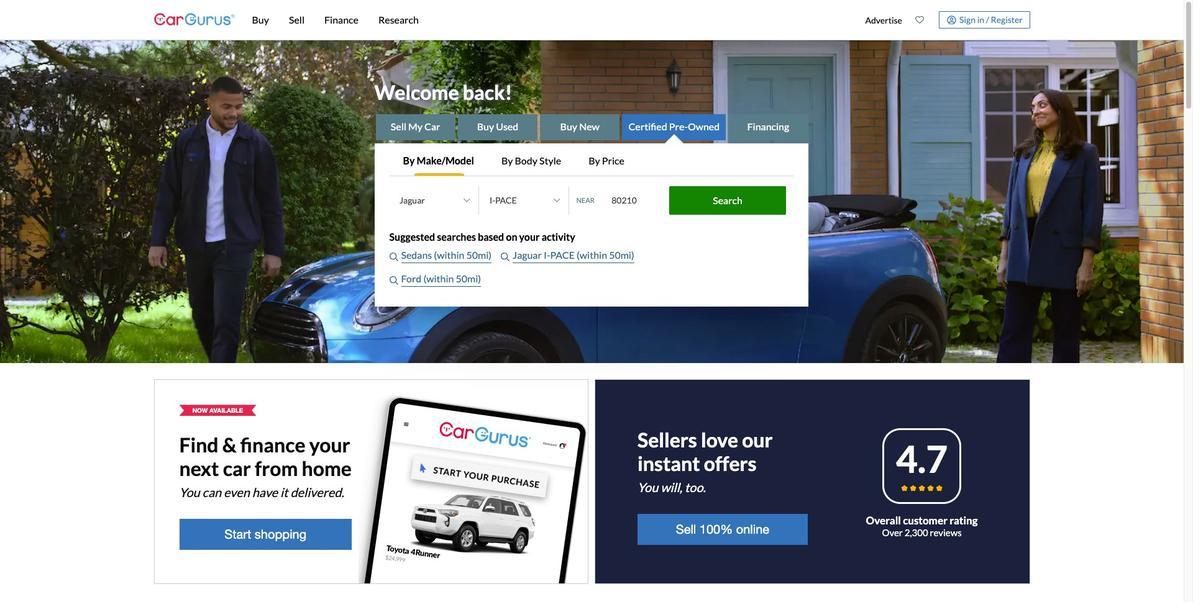 Task type: describe. For each thing, give the bounding box(es) containing it.
can
[[202, 486, 221, 501]]

my
[[408, 121, 423, 132]]

pre-
[[669, 121, 688, 132]]

register
[[991, 14, 1023, 25]]

research button
[[369, 0, 429, 40]]

50mi) for sedans (within 50mi)
[[466, 249, 492, 261]]

owned
[[688, 121, 720, 132]]

ford link
[[401, 272, 424, 287]]

overall customer rating over 2,300 reviews
[[866, 515, 978, 539]]

in
[[977, 14, 985, 25]]

make/model
[[417, 155, 474, 167]]

near
[[577, 196, 595, 204]]

rating
[[950, 515, 978, 528]]

search image for jaguar
[[501, 253, 510, 262]]

financing
[[747, 121, 790, 132]]

over
[[882, 528, 903, 539]]

saved cars image
[[916, 16, 924, 24]]

research
[[378, 14, 419, 25]]

welcome
[[374, 80, 459, 104]]

now
[[192, 407, 208, 415]]

sedans
[[401, 249, 432, 261]]

activity
[[542, 231, 575, 243]]

buy for buy used
[[477, 121, 494, 132]]

back!
[[463, 80, 512, 104]]

certified
[[629, 121, 667, 132]]

start shopping button
[[179, 520, 352, 551]]

i-
[[544, 249, 550, 261]]

menu bar containing buy
[[235, 0, 859, 40]]

sign
[[960, 14, 976, 25]]

by for by make/model
[[403, 155, 415, 167]]

(within 50mi) link for ford (within 50mi)
[[424, 272, 481, 287]]

buy used
[[477, 121, 519, 132]]

(within right pace on the left top
[[577, 249, 607, 261]]

finance button
[[315, 0, 369, 40]]

Zip telephone field
[[604, 188, 666, 213]]

your inside find & finance your next car from home you can even have it delivered.
[[309, 433, 350, 458]]

finance
[[324, 14, 359, 25]]

body
[[515, 155, 538, 167]]

finance
[[240, 433, 306, 458]]

used
[[496, 121, 519, 132]]

searches
[[437, 231, 476, 243]]

certified pre-owned
[[629, 121, 720, 132]]

suggested
[[389, 231, 435, 243]]

find & finance your next car from home you can even have it delivered.
[[179, 433, 352, 501]]

even
[[224, 486, 250, 501]]

ford
[[401, 273, 422, 285]]

advertise
[[865, 15, 902, 25]]

sedans link
[[401, 248, 434, 263]]

advertise link
[[859, 2, 909, 37]]

instant
[[638, 452, 700, 476]]

search image
[[389, 277, 398, 285]]

sell for sell
[[289, 14, 305, 25]]

now available
[[192, 407, 243, 415]]

search image for sedans
[[389, 253, 398, 262]]

delivered.
[[291, 486, 344, 501]]

sell 100% online button
[[638, 515, 808, 546]]

by body style
[[502, 155, 561, 167]]



Task type: locate. For each thing, give the bounding box(es) containing it.
will,
[[661, 481, 683, 496]]

buy button
[[242, 0, 279, 40]]

you left will,
[[638, 481, 658, 496]]

sell
[[289, 14, 305, 25], [391, 121, 406, 132], [676, 523, 696, 537]]

jaguar i-pace (within 50mi)
[[513, 249, 634, 261]]

next
[[179, 457, 219, 481]]

menu containing sign in / register
[[859, 2, 1030, 37]]

style
[[540, 155, 561, 167]]

1 by from the left
[[403, 155, 415, 167]]

suggested searches based on your activity
[[389, 231, 575, 243]]

3 by from the left
[[589, 155, 600, 167]]

sell inside popup button
[[289, 14, 305, 25]]

you left can
[[179, 486, 200, 501]]

buy for buy
[[252, 14, 269, 25]]

cargurus logo homepage link image
[[154, 2, 235, 38]]

too.
[[685, 481, 706, 496]]

(within for sedans (within 50mi)
[[434, 249, 465, 261]]

sell left 100%
[[676, 523, 696, 537]]

sign in / register
[[960, 14, 1023, 25]]

(within for ford (within 50mi)
[[424, 273, 454, 285]]

search image left sedans
[[389, 253, 398, 262]]

overall
[[866, 515, 901, 528]]

by for by price
[[589, 155, 600, 167]]

(within 50mi) link right pace on the left top
[[577, 248, 634, 263]]

buy inside popup button
[[252, 14, 269, 25]]

home
[[302, 457, 352, 481]]

you
[[638, 481, 658, 496], [179, 486, 200, 501]]

jaguar
[[513, 249, 542, 261]]

(within 50mi) link down the searches
[[434, 248, 492, 263]]

2,300
[[905, 528, 928, 539]]

ford (within 50mi)
[[401, 273, 481, 285]]

online
[[736, 523, 770, 537]]

0 horizontal spatial search image
[[389, 253, 398, 262]]

50mi) down sedans (within 50mi) on the top of page
[[456, 273, 481, 285]]

buy new
[[560, 121, 600, 132]]

sell my car
[[391, 121, 440, 132]]

you inside sellers love our instant offers you will, too.
[[638, 481, 658, 496]]

our
[[742, 428, 773, 453]]

user icon image
[[947, 15, 956, 24]]

sedans (within 50mi)
[[401, 249, 492, 261]]

pace
[[550, 249, 575, 261]]

(within down sedans (within 50mi) on the top of page
[[424, 273, 454, 285]]

search image
[[389, 253, 398, 262], [501, 253, 510, 262]]

car
[[425, 121, 440, 132]]

0 horizontal spatial sell
[[289, 14, 305, 25]]

1 horizontal spatial by
[[502, 155, 513, 167]]

by for by body style
[[502, 155, 513, 167]]

2 horizontal spatial buy
[[560, 121, 577, 132]]

based
[[478, 231, 504, 243]]

0 horizontal spatial buy
[[252, 14, 269, 25]]

sell right buy popup button
[[289, 14, 305, 25]]

50mi) for ford (within 50mi)
[[456, 273, 481, 285]]

1 horizontal spatial your
[[519, 231, 540, 243]]

available
[[210, 407, 243, 415]]

4.7
[[896, 437, 948, 482]]

find
[[179, 433, 219, 458]]

sellers
[[638, 428, 697, 453]]

on
[[506, 231, 517, 243]]

1 search image from the left
[[389, 253, 398, 262]]

price
[[602, 155, 625, 167]]

it
[[280, 486, 288, 501]]

shopping
[[255, 528, 307, 542]]

buy
[[252, 14, 269, 25], [477, 121, 494, 132], [560, 121, 577, 132]]

1 horizontal spatial you
[[638, 481, 658, 496]]

from
[[255, 457, 298, 481]]

&
[[222, 433, 237, 458]]

0 vertical spatial sell
[[289, 14, 305, 25]]

cargurus logo homepage link link
[[154, 2, 235, 38]]

sell 100% online
[[676, 523, 770, 537]]

2 horizontal spatial by
[[589, 155, 600, 167]]

2 horizontal spatial sell
[[676, 523, 696, 537]]

1 horizontal spatial buy
[[477, 121, 494, 132]]

your
[[519, 231, 540, 243], [309, 433, 350, 458]]

reviews
[[930, 528, 962, 539]]

/
[[986, 14, 989, 25]]

0 horizontal spatial your
[[309, 433, 350, 458]]

sell for sell 100% online
[[676, 523, 696, 537]]

1 horizontal spatial sell
[[391, 121, 406, 132]]

customer
[[903, 515, 948, 528]]

sellers love our instant offers you will, too.
[[638, 428, 773, 496]]

50mi) down zip telephone field
[[609, 249, 634, 261]]

buy left new
[[560, 121, 577, 132]]

buy for buy new
[[560, 121, 577, 132]]

sell for sell my car
[[391, 121, 406, 132]]

you inside find & finance your next car from home you can even have it delivered.
[[179, 486, 200, 501]]

offers
[[704, 452, 757, 476]]

welcome back!
[[374, 80, 512, 104]]

buy left sell popup button
[[252, 14, 269, 25]]

50mi)
[[466, 249, 492, 261], [609, 249, 634, 261], [456, 273, 481, 285]]

1 vertical spatial your
[[309, 433, 350, 458]]

your right on
[[519, 231, 540, 243]]

50mi) down suggested searches based on your activity
[[466, 249, 492, 261]]

0 horizontal spatial you
[[179, 486, 200, 501]]

your up the delivered.
[[309, 433, 350, 458]]

sell button
[[279, 0, 315, 40]]

1 horizontal spatial search image
[[501, 253, 510, 262]]

sign in / register link
[[939, 11, 1030, 29]]

0 vertical spatial your
[[519, 231, 540, 243]]

menu
[[859, 2, 1030, 37]]

by down 'my'
[[403, 155, 415, 167]]

(within down the searches
[[434, 249, 465, 261]]

(within 50mi) link for jaguar i-pace (within 50mi)
[[577, 248, 634, 263]]

by left body
[[502, 155, 513, 167]]

have
[[252, 486, 278, 501]]

start shopping
[[225, 528, 307, 542]]

2 by from the left
[[502, 155, 513, 167]]

start
[[225, 528, 251, 542]]

sell left 'my'
[[391, 121, 406, 132]]

0 horizontal spatial by
[[403, 155, 415, 167]]

2 search image from the left
[[501, 253, 510, 262]]

buy left used
[[477, 121, 494, 132]]

menu bar
[[235, 0, 859, 40]]

100%
[[700, 523, 733, 537]]

(within 50mi) link down sedans (within 50mi) on the top of page
[[424, 272, 481, 287]]

1 vertical spatial sell
[[391, 121, 406, 132]]

new
[[579, 121, 600, 132]]

car
[[223, 457, 251, 481]]

search image down on
[[501, 253, 510, 262]]

(within 50mi) link
[[434, 248, 492, 263], [577, 248, 634, 263], [424, 272, 481, 287]]

by price
[[589, 155, 625, 167]]

None submit
[[670, 186, 786, 215]]

sell inside button
[[676, 523, 696, 537]]

jaguar i-pace link
[[513, 248, 577, 263]]

2 vertical spatial sell
[[676, 523, 696, 537]]

by
[[403, 155, 415, 167], [502, 155, 513, 167], [589, 155, 600, 167]]

(within 50mi) link for sedans (within 50mi)
[[434, 248, 492, 263]]

by left price
[[589, 155, 600, 167]]

by make/model
[[403, 155, 474, 167]]

love
[[701, 428, 738, 453]]



Task type: vqa. For each thing, say whether or not it's contained in the screenshot.
"Sell" to the right
yes



